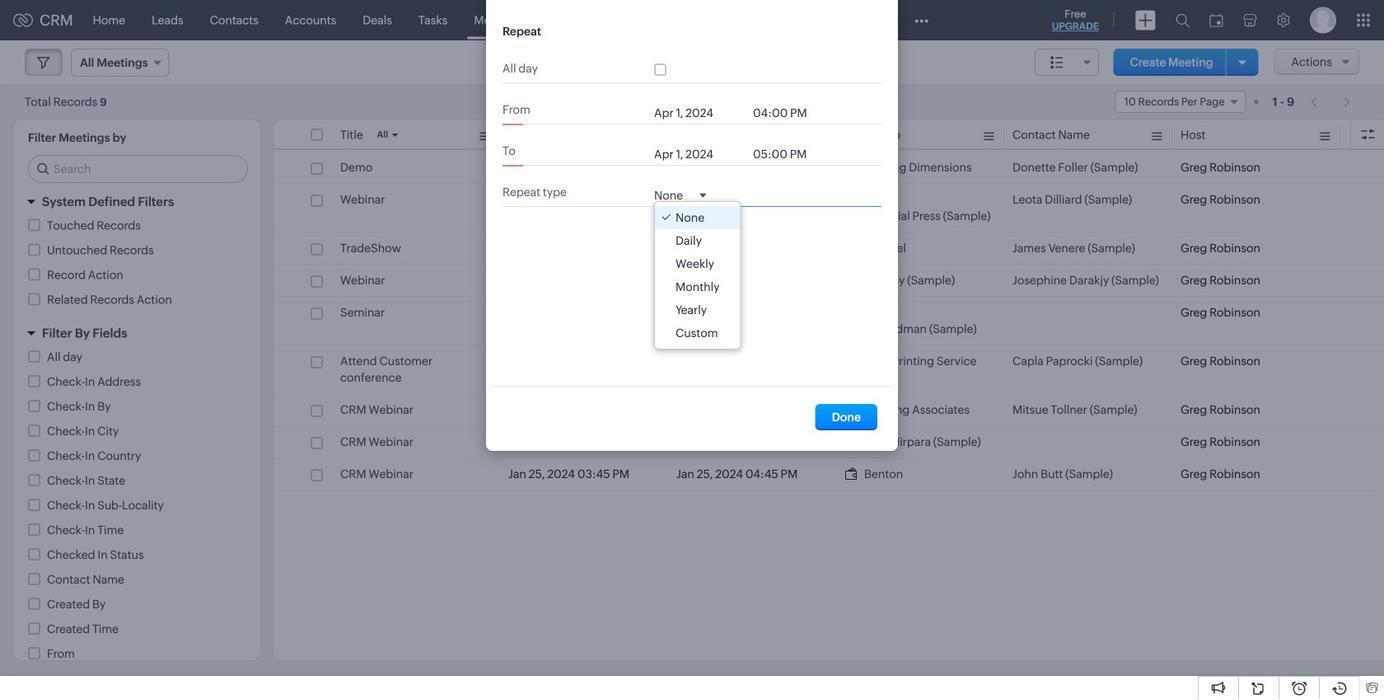Task type: locate. For each thing, give the bounding box(es) containing it.
mmm d, yyyy text field
[[655, 148, 745, 161]]

row group
[[274, 152, 1385, 490]]

profile image
[[1311, 7, 1337, 33]]

Search text field
[[29, 156, 247, 182]]

navigation
[[1303, 90, 1360, 114]]

None field
[[655, 188, 707, 202]]

None button
[[816, 404, 878, 430]]

mmm d, yyyy text field
[[655, 106, 745, 120]]

tree
[[655, 202, 741, 349]]



Task type: describe. For each thing, give the bounding box(es) containing it.
hh:mm a text field
[[753, 106, 819, 120]]

hh:mm a text field
[[753, 148, 819, 161]]

logo image
[[13, 14, 33, 27]]

profile element
[[1301, 0, 1347, 40]]



Task type: vqa. For each thing, say whether or not it's contained in the screenshot.
Tree
yes



